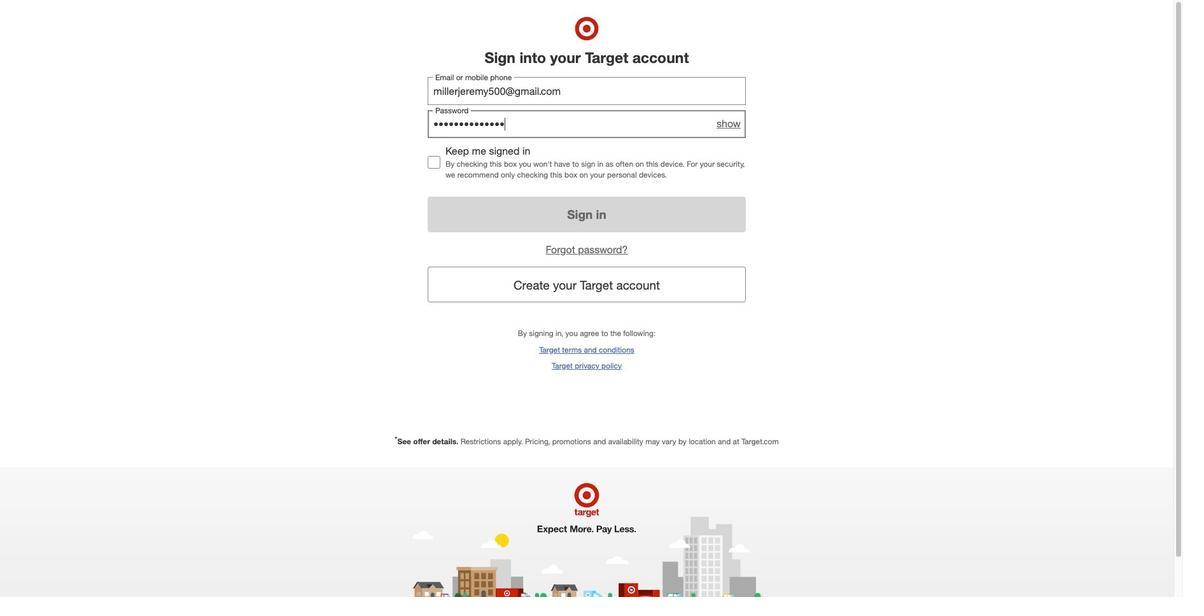 Task type: locate. For each thing, give the bounding box(es) containing it.
None checkbox
[[428, 156, 441, 168]]

None text field
[[428, 77, 746, 105]]

None password field
[[428, 110, 746, 138]]



Task type: vqa. For each thing, say whether or not it's contained in the screenshot.
Giftcard related to Lavender-
no



Task type: describe. For each thing, give the bounding box(es) containing it.
target: expect more. pay less. image
[[408, 467, 766, 597]]



